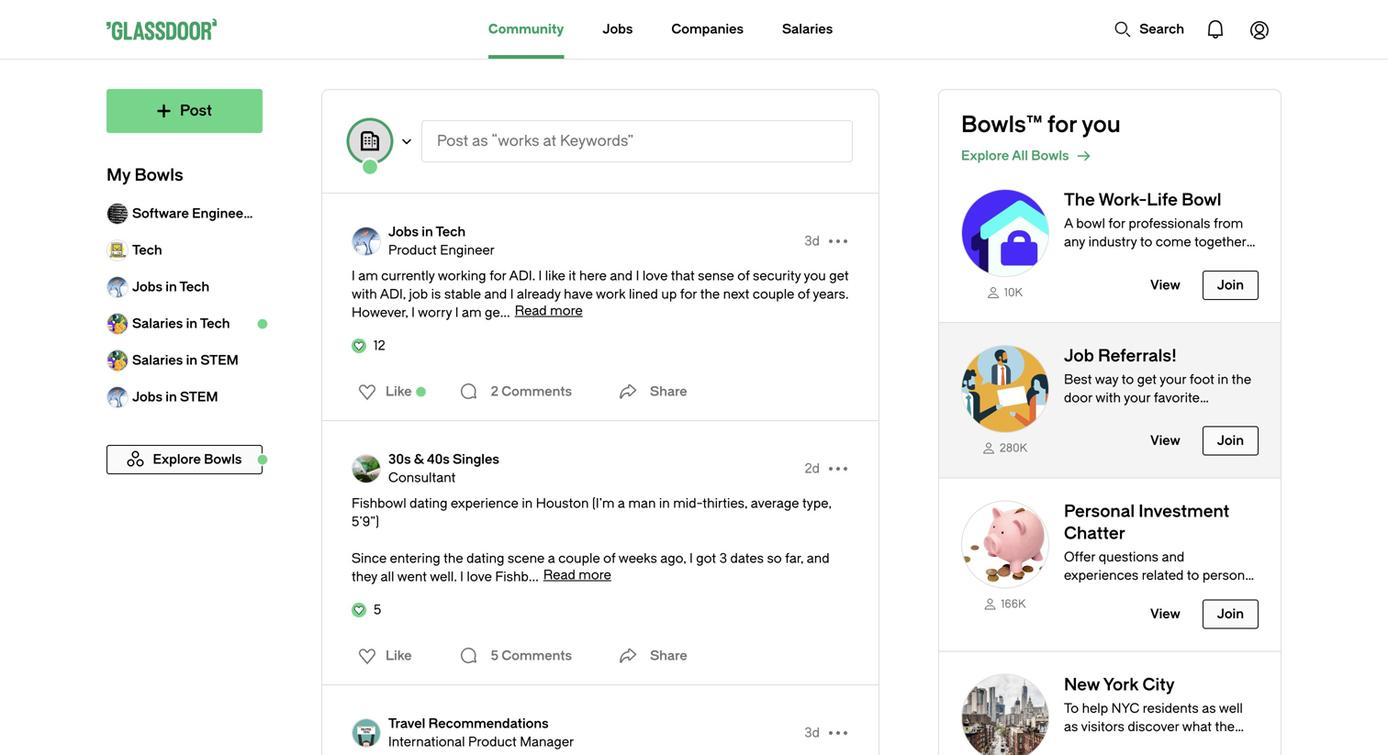 Task type: describe. For each thing, give the bounding box(es) containing it.
far,
[[785, 551, 804, 567]]

get
[[829, 269, 849, 284]]

work-
[[1099, 191, 1147, 210]]

that
[[671, 269, 695, 284]]

work
[[596, 287, 626, 302]]

salaries for salaries in tech
[[132, 316, 183, 331]]

type,
[[802, 496, 832, 511]]

is
[[431, 287, 441, 302]]

love inside the fishbowl dating experience in houston (i'm a man in mid-thirties, average type, 5'9") since entering the dating scene a couple of weeks ago, i got 3 dates so far, and they all went well. i love fishb
[[467, 570, 492, 585]]

and up ge
[[484, 287, 507, 302]]

in right man
[[659, 496, 670, 511]]

software engineering
[[132, 206, 268, 221]]

they
[[352, 570, 377, 585]]

at
[[543, 133, 556, 150]]

toogle identity image
[[348, 119, 392, 163]]

for down that
[[680, 287, 697, 302]]

30s
[[388, 452, 411, 467]]

166k link
[[961, 596, 1049, 612]]

ge
[[485, 305, 500, 320]]

questions
[[1099, 550, 1159, 565]]

1 horizontal spatial you
[[1082, 112, 1121, 138]]

happenings
[[1064, 271, 1135, 286]]

image for post author image for international product manager
[[352, 719, 381, 748]]

more for adi.
[[550, 303, 583, 319]]

2 comments button
[[454, 374, 577, 410]]

1 vertical spatial a
[[548, 551, 555, 567]]

day
[[1209, 253, 1230, 268]]

the inside the work-life bowl a bowl for professionals from any industry to come together and discuss the day-to-day happenings of work-life.
[[1140, 253, 1159, 268]]

for inside the work-life bowl a bowl for professionals from any industry to come together and discuss the day-to-day happenings of work-life.
[[1109, 216, 1126, 231]]

engineering
[[192, 206, 268, 221]]

adi,
[[380, 287, 406, 302]]

stable
[[444, 287, 481, 302]]

all
[[1012, 148, 1028, 163]]

professionals
[[1129, 216, 1211, 231]]

more actions image for 2d
[[824, 455, 853, 484]]

you inside i am currently working for adi. i like it here and i love that sense of security you get with adi, job is stable and i already have work lined up for the next couple of years. however, i worry i am ge
[[804, 269, 826, 284]]

more for (i'm
[[579, 568, 611, 583]]

working
[[438, 269, 486, 284]]

stem for salaries in stem
[[200, 353, 239, 368]]

166k
[[1001, 598, 1026, 611]]

read for adi.
[[515, 303, 547, 319]]

salaries link
[[782, 0, 833, 59]]

job
[[1064, 346, 1094, 366]]

life.
[[1189, 271, 1211, 286]]

share for 5 comments
[[650, 649, 687, 664]]

1 vertical spatial bowls
[[135, 166, 183, 185]]

thirties,
[[703, 496, 748, 511]]

salaries in stem link
[[107, 342, 263, 379]]

city
[[1143, 676, 1175, 695]]

scene
[[508, 551, 545, 567]]

explore
[[961, 148, 1009, 163]]

new york city to help nyc residents as well as visitors discover what the world's most popular city has 
[[1064, 676, 1257, 756]]

years.
[[813, 287, 849, 302]]

search
[[1140, 22, 1184, 37]]

post as "works at keywords"
[[437, 133, 634, 150]]

lottie animation container image inside search button
[[1114, 20, 1132, 39]]

and up the work
[[610, 269, 633, 284]]

new
[[1064, 676, 1100, 695]]

image for bowl image for the work-life bowl
[[961, 189, 1049, 277]]

for left the adi.
[[489, 269, 506, 284]]

tech link
[[107, 232, 263, 269]]

engineer
[[440, 243, 495, 258]]

a
[[1064, 216, 1073, 231]]

entering
[[390, 551, 440, 567]]

tech down software
[[132, 243, 162, 258]]

as inside post as "works at keywords" button
[[472, 133, 488, 150]]

product for international
[[468, 735, 517, 750]]

read more button for adi.
[[515, 303, 583, 319]]

tech for salaries in tech
[[200, 316, 230, 331]]

city
[[1195, 738, 1216, 753]]

travel recommendations link
[[388, 715, 574, 734]]

comments for 2 comments
[[502, 384, 572, 399]]

2d
[[805, 461, 820, 477]]

popular
[[1145, 738, 1192, 753]]

3
[[720, 551, 727, 567]]

i left got
[[690, 551, 693, 567]]

product engineer button
[[388, 241, 495, 260]]

however,
[[352, 305, 408, 320]]

2 comments
[[491, 384, 572, 399]]

couple inside i am currently working for adi. i like it here and i love that sense of security you get with adi, job is stable and i already have work lined up for the next couple of years. however, i worry i am ge
[[753, 287, 795, 302]]

1 horizontal spatial a
[[618, 496, 625, 511]]

280k
[[1000, 442, 1028, 455]]

i right well.
[[460, 570, 464, 585]]

image for bowl image for job referrals!
[[961, 345, 1049, 433]]

keywords"
[[560, 133, 634, 150]]

international
[[388, 735, 465, 750]]

residents
[[1143, 702, 1199, 717]]

jobs for jobs in stem
[[132, 390, 163, 405]]

world's
[[1064, 738, 1107, 753]]

the inside the fishbowl dating experience in houston (i'm a man in mid-thirties, average type, 5'9") since entering the dating scene a couple of weeks ago, i got 3 dates so far, and they all went well. i love fishb
[[444, 551, 463, 567]]

of left years.
[[798, 287, 810, 302]]

international product manager button
[[388, 734, 574, 752]]

in for jobs in tech
[[166, 280, 177, 295]]

of inside the fishbowl dating experience in houston (i'm a man in mid-thirties, average type, 5'9") since entering the dating scene a couple of weeks ago, i got 3 dates so far, and they all went well. i love fishb
[[603, 551, 616, 567]]

post
[[437, 133, 468, 150]]

2 like from the top
[[386, 649, 412, 664]]

my
[[107, 166, 131, 185]]

average
[[751, 496, 799, 511]]

together
[[1195, 235, 1246, 250]]

in left houston
[[522, 496, 533, 511]]

i up "lined"
[[636, 269, 639, 284]]

for up explore all bowls
[[1047, 112, 1077, 138]]

jobs link
[[603, 0, 633, 59]]

worry
[[418, 305, 452, 320]]

1 horizontal spatial as
[[1064, 720, 1078, 735]]

and down experiences
[[1113, 587, 1136, 602]]

chatter
[[1064, 524, 1125, 544]]

here
[[579, 269, 607, 284]]

4 image for bowl image from the top
[[961, 674, 1049, 756]]

all
[[381, 570, 394, 585]]

my bowls
[[107, 166, 183, 185]]

5 comments
[[491, 649, 572, 664]]

the inside new york city to help nyc residents as well as visitors discover what the world's most popular city has
[[1215, 720, 1235, 735]]

dates
[[730, 551, 764, 567]]

product for tech
[[388, 243, 437, 258]]

more actions image for 3d
[[824, 719, 853, 748]]

like
[[545, 269, 566, 284]]

2d link
[[805, 460, 820, 478]]

with
[[352, 287, 377, 302]]

salaries in stem
[[132, 353, 239, 368]]

i am currently working for adi. i like it here and i love that sense of security you get with adi, job is stable and i already have work lined up for the next couple of years. however, i worry i am ge
[[352, 269, 849, 320]]

more actions image
[[824, 227, 853, 256]]

1 horizontal spatial am
[[462, 305, 482, 320]]

has
[[1219, 738, 1241, 753]]

"works
[[492, 133, 540, 150]]

couple inside the fishbowl dating experience in houston (i'm a man in mid-thirties, average type, 5'9") since entering the dating scene a couple of weeks ago, i got 3 dates so far, and they all went well. i love fishb
[[558, 551, 600, 567]]

and inside the work-life bowl a bowl for professionals from any industry to come together and discuss the day-to-day happenings of work-life.
[[1064, 253, 1087, 268]]

0 vertical spatial dating
[[410, 496, 448, 511]]

referrals!
[[1098, 346, 1177, 366]]

experiences
[[1064, 568, 1139, 584]]

0 vertical spatial bowls
[[1031, 148, 1069, 163]]

mid-
[[673, 496, 703, 511]]

salaries for salaries in stem
[[132, 353, 183, 368]]

1 horizontal spatial jobs in tech link
[[388, 223, 495, 241]]

recommendations
[[428, 717, 549, 732]]

read for (i'm
[[543, 568, 576, 583]]



Task type: vqa. For each thing, say whether or not it's contained in the screenshot.
post as "works at keywords"
yes



Task type: locate. For each thing, give the bounding box(es) containing it.
1 horizontal spatial to
[[1187, 568, 1200, 584]]

tech down "tech" link
[[180, 280, 210, 295]]

0 vertical spatial rections list menu
[[347, 377, 417, 407]]

1 like from the top
[[386, 384, 412, 399]]

couple down security
[[753, 287, 795, 302]]

read
[[515, 303, 547, 319], [543, 568, 576, 583]]

3d for product engineer
[[805, 234, 820, 249]]

like up travel
[[386, 649, 412, 664]]

image for post author image left travel
[[352, 719, 381, 748]]

0 horizontal spatial as
[[472, 133, 488, 150]]

salaries in tech link
[[107, 306, 263, 342]]

0 vertical spatial read
[[515, 303, 547, 319]]

1 more actions image from the top
[[824, 455, 853, 484]]

0 vertical spatial as
[[472, 133, 488, 150]]

read more for adi.
[[515, 303, 583, 319]]

1 comments from the top
[[502, 384, 572, 399]]

2 comments from the top
[[502, 649, 572, 664]]

0 horizontal spatial dating
[[410, 496, 448, 511]]

the up has
[[1215, 720, 1235, 735]]

i up with on the left of the page
[[352, 269, 355, 284]]

image for post author image for product engineer
[[352, 227, 381, 256]]

0 vertical spatial like
[[386, 384, 412, 399]]

stem down salaries in tech link
[[200, 353, 239, 368]]

1 vertical spatial as
[[1202, 702, 1216, 717]]

1 vertical spatial am
[[462, 305, 482, 320]]

from
[[1214, 216, 1243, 231]]

and down "any"
[[1064, 253, 1087, 268]]

couple
[[753, 287, 795, 302], [558, 551, 600, 567]]

to up investments
[[1187, 568, 1200, 584]]

read more button down scene
[[543, 568, 611, 583]]

1 vertical spatial image for post author image
[[352, 455, 381, 484]]

personal
[[1064, 502, 1135, 522]]

rections list menu
[[347, 377, 417, 407], [347, 642, 417, 671]]

i down stable
[[455, 305, 459, 320]]

a right scene
[[548, 551, 555, 567]]

1 horizontal spatial couple
[[753, 287, 795, 302]]

sense
[[698, 269, 734, 284]]

3d for international product manager
[[805, 726, 820, 741]]

man
[[628, 496, 656, 511]]

read more button down already at the left top of page
[[515, 303, 583, 319]]

of
[[738, 269, 750, 284], [1139, 271, 1151, 286], [798, 287, 810, 302], [603, 551, 616, 567]]

2
[[491, 384, 499, 399]]

1 vertical spatial product
[[468, 735, 517, 750]]

the
[[1064, 191, 1095, 210]]

for
[[1047, 112, 1077, 138], [1109, 216, 1126, 231], [489, 269, 506, 284], [680, 287, 697, 302]]

0 horizontal spatial am
[[358, 269, 378, 284]]

in for jobs in stem
[[166, 390, 177, 405]]

in for salaries in stem
[[186, 353, 197, 368]]

2 share button from the top
[[613, 638, 687, 675]]

rections list menu up travel
[[347, 642, 417, 671]]

york
[[1103, 676, 1139, 695]]

as right post
[[472, 133, 488, 150]]

1 vertical spatial like
[[386, 649, 412, 664]]

1 vertical spatial read more button
[[543, 568, 611, 583]]

read down scene
[[543, 568, 576, 583]]

1 vertical spatial 3d
[[805, 726, 820, 741]]

a right (i'm
[[618, 496, 625, 511]]

5 for 5
[[374, 603, 381, 618]]

travel recommendations international product manager
[[388, 717, 574, 750]]

read down already at the left top of page
[[515, 303, 547, 319]]

image for post author image left 30s
[[352, 455, 381, 484]]

... down the adi.
[[500, 305, 510, 320]]

3d
[[805, 234, 820, 249], [805, 726, 820, 741]]

of left weeks
[[603, 551, 616, 567]]

image for post author image up with on the left of the page
[[352, 227, 381, 256]]

1 vertical spatial salaries
[[132, 316, 183, 331]]

jobs in tech link up salaries in tech
[[107, 269, 263, 306]]

2 vertical spatial as
[[1064, 720, 1078, 735]]

ago,
[[660, 551, 686, 567]]

share button for 2 comments
[[613, 374, 687, 410]]

image for bowl image
[[961, 189, 1049, 277], [961, 345, 1049, 433], [961, 501, 1049, 589], [961, 674, 1049, 756]]

1 vertical spatial 3d link
[[805, 724, 820, 743]]

love inside i am currently working for adi. i like it here and i love that sense of security you get with adi, job is stable and i already have work lined up for the next couple of years. however, i worry i am ge
[[643, 269, 668, 284]]

image for post author image for consultant
[[352, 455, 381, 484]]

life
[[1147, 191, 1178, 210]]

more actions image
[[824, 455, 853, 484], [824, 719, 853, 748]]

offer
[[1064, 550, 1096, 565]]

1 horizontal spatial bowls
[[1031, 148, 1069, 163]]

in down salaries in stem link
[[166, 390, 177, 405]]

comments down fishb
[[502, 649, 572, 664]]

product up currently
[[388, 243, 437, 258]]

share
[[650, 384, 687, 399], [650, 649, 687, 664]]

1 vertical spatial to
[[1187, 568, 1200, 584]]

jobs down salaries in stem link
[[132, 390, 163, 405]]

in for salaries in tech
[[186, 316, 197, 331]]

as down the to
[[1064, 720, 1078, 735]]

0 horizontal spatial jobs in tech link
[[107, 269, 263, 306]]

2 horizontal spatial as
[[1202, 702, 1216, 717]]

am up with on the left of the page
[[358, 269, 378, 284]]

0 vertical spatial more actions image
[[824, 455, 853, 484]]

jobs left companies
[[603, 22, 633, 37]]

investments
[[1139, 587, 1214, 602]]

experience
[[451, 496, 519, 511]]

0 horizontal spatial love
[[467, 570, 492, 585]]

share for 2 comments
[[650, 384, 687, 399]]

visitors
[[1081, 720, 1125, 735]]

1 3d link from the top
[[805, 232, 820, 251]]

1 vertical spatial dating
[[467, 551, 505, 567]]

0 horizontal spatial a
[[548, 551, 555, 567]]

the work-life bowl a bowl for professionals from any industry to come together and discuss the day-to-day happenings of work-life.
[[1064, 191, 1246, 286]]

5 inside 5 comments button
[[491, 649, 499, 664]]

jobs
[[603, 22, 633, 37], [388, 224, 419, 240], [132, 280, 163, 295], [132, 390, 163, 405]]

5 down all
[[374, 603, 381, 618]]

1 3d from the top
[[805, 234, 820, 249]]

280k link
[[961, 441, 1049, 456]]

1 vertical spatial couple
[[558, 551, 600, 567]]

2 more actions image from the top
[[824, 719, 853, 748]]

you up explore all bowls link
[[1082, 112, 1121, 138]]

2 rections list menu from the top
[[347, 642, 417, 671]]

of up the next on the right top of the page
[[738, 269, 750, 284]]

3 image for post author image from the top
[[352, 719, 381, 748]]

you left get
[[804, 269, 826, 284]]

1 vertical spatial 5
[[491, 649, 499, 664]]

product
[[388, 243, 437, 258], [468, 735, 517, 750]]

0 vertical spatial product
[[388, 243, 437, 258]]

am down stable
[[462, 305, 482, 320]]

1 vertical spatial jobs in tech link
[[107, 269, 263, 306]]

image for bowl image left the to
[[961, 674, 1049, 756]]

manager
[[520, 735, 574, 750]]

the up well.
[[444, 551, 463, 567]]

like
[[386, 384, 412, 399], [386, 649, 412, 664]]

0 vertical spatial image for post author image
[[352, 227, 381, 256]]

40s
[[427, 452, 450, 467]]

1 rections list menu from the top
[[347, 377, 417, 407]]

help
[[1082, 702, 1108, 717]]

bowls right 'all'
[[1031, 148, 1069, 163]]

0 vertical spatial couple
[[753, 287, 795, 302]]

12
[[374, 338, 385, 354]]

to left "come"
[[1140, 235, 1153, 250]]

0 vertical spatial comments
[[502, 384, 572, 399]]

0 vertical spatial share button
[[613, 374, 687, 410]]

2 image for post author image from the top
[[352, 455, 381, 484]]

lottie animation container image inside search button
[[1114, 20, 1132, 39]]

stem for jobs in stem
[[180, 390, 218, 405]]

more down have
[[550, 303, 583, 319]]

job
[[409, 287, 428, 302]]

lottie animation container image
[[1194, 7, 1238, 51], [1238, 7, 1282, 51], [1114, 20, 1132, 39]]

job referrals!
[[1064, 346, 1177, 366]]

1 horizontal spatial ...
[[529, 570, 539, 585]]

0 vertical spatial you
[[1082, 112, 1121, 138]]

0 horizontal spatial bowls
[[135, 166, 183, 185]]

2 share from the top
[[650, 649, 687, 664]]

well
[[1219, 702, 1243, 717]]

image for post author image
[[352, 227, 381, 256], [352, 455, 381, 484], [352, 719, 381, 748]]

30s & 40s singles link
[[388, 451, 499, 469]]

in for jobs in tech product engineer
[[422, 224, 433, 240]]

and right far,
[[807, 551, 830, 567]]

0 vertical spatial ...
[[500, 305, 510, 320]]

jobs in stem link
[[107, 379, 263, 416]]

5'9")
[[352, 515, 379, 530]]

dating
[[410, 496, 448, 511], [467, 551, 505, 567]]

explore all bowls
[[961, 148, 1069, 163]]

weeks
[[619, 551, 657, 567]]

0 horizontal spatial product
[[388, 243, 437, 258]]

jobs for jobs in tech product engineer
[[388, 224, 419, 240]]

jobs in tech link up engineer on the left top of page
[[388, 223, 495, 241]]

bowl
[[1182, 191, 1222, 210]]

i down job
[[412, 305, 415, 320]]

1 vertical spatial ...
[[529, 570, 539, 585]]

1 vertical spatial read more
[[543, 568, 611, 583]]

1 vertical spatial read
[[543, 568, 576, 583]]

0 horizontal spatial couple
[[558, 551, 600, 567]]

0 vertical spatial jobs in tech link
[[388, 223, 495, 241]]

1 horizontal spatial love
[[643, 269, 668, 284]]

personal investment chatter offer questions and experiences related to personal finance and investments
[[1064, 502, 1256, 602]]

1 horizontal spatial product
[[468, 735, 517, 750]]

i left like
[[539, 269, 542, 284]]

(i'm
[[592, 496, 615, 511]]

related
[[1142, 568, 1184, 584]]

0 vertical spatial salaries
[[782, 22, 833, 37]]

love up "lined"
[[643, 269, 668, 284]]

product down recommendations
[[468, 735, 517, 750]]

in down salaries in tech link
[[186, 353, 197, 368]]

software
[[132, 206, 189, 221]]

companies link
[[672, 0, 744, 59]]

to inside the work-life bowl a bowl for professionals from any industry to come together and discuss the day-to-day happenings of work-life.
[[1140, 235, 1153, 250]]

share button for 5 comments
[[613, 638, 687, 675]]

tech for jobs in tech
[[180, 280, 210, 295]]

the inside i am currently working for adi. i like it here and i love that sense of security you get with adi, job is stable and i already have work lined up for the next couple of years. however, i worry i am ge
[[700, 287, 720, 302]]

1 share from the top
[[650, 384, 687, 399]]

consultant
[[388, 471, 456, 486]]

5 for 5 comments
[[491, 649, 499, 664]]

read more down scene
[[543, 568, 611, 583]]

jobs in tech product engineer
[[388, 224, 495, 258]]

read more down already at the left top of page
[[515, 303, 583, 319]]

1 vertical spatial love
[[467, 570, 492, 585]]

1 image for post author image from the top
[[352, 227, 381, 256]]

1 vertical spatial comments
[[502, 649, 572, 664]]

0 vertical spatial stem
[[200, 353, 239, 368]]

up
[[661, 287, 677, 302]]

i down the adi.
[[510, 287, 514, 302]]

2 vertical spatial image for post author image
[[352, 719, 381, 748]]

0 horizontal spatial 5
[[374, 603, 381, 618]]

jobs up salaries in tech
[[132, 280, 163, 295]]

1 vertical spatial more actions image
[[824, 719, 853, 748]]

dating down consultant
[[410, 496, 448, 511]]

jobs for jobs
[[603, 22, 633, 37]]

couple right scene
[[558, 551, 600, 567]]

2 3d from the top
[[805, 726, 820, 741]]

fishbowl dating experience in houston (i'm a man in mid-thirties, average type, 5'9") since entering the dating scene a couple of weeks ago, i got 3 dates so far, and they all went well. i love fishb
[[352, 496, 832, 585]]

product inside travel recommendations international product manager
[[468, 735, 517, 750]]

1 vertical spatial rections list menu
[[347, 642, 417, 671]]

more down (i'm
[[579, 568, 611, 583]]

for up industry
[[1109, 216, 1126, 231]]

went
[[397, 570, 427, 585]]

5 comments button
[[454, 638, 577, 675]]

tech for jobs in tech product engineer
[[436, 224, 466, 240]]

0 vertical spatial a
[[618, 496, 625, 511]]

in up salaries in stem
[[186, 316, 197, 331]]

most
[[1111, 738, 1142, 753]]

image for bowl image up the 10k link
[[961, 189, 1049, 277]]

1 vertical spatial share button
[[613, 638, 687, 675]]

have
[[564, 287, 593, 302]]

love
[[643, 269, 668, 284], [467, 570, 492, 585]]

... down scene
[[529, 570, 539, 585]]

bowls up software
[[135, 166, 183, 185]]

0 vertical spatial more
[[550, 303, 583, 319]]

and inside the fishbowl dating experience in houston (i'm a man in mid-thirties, average type, 5'9") since entering the dating scene a couple of weeks ago, i got 3 dates so far, and they all went well. i love fishb
[[807, 551, 830, 567]]

companies
[[672, 22, 744, 37]]

to inside personal investment chatter offer questions and experiences related to personal finance and investments
[[1187, 568, 1200, 584]]

1 vertical spatial you
[[804, 269, 826, 284]]

0 vertical spatial share
[[650, 384, 687, 399]]

the down the sense
[[700, 287, 720, 302]]

stem down salaries in stem
[[180, 390, 218, 405]]

0 horizontal spatial to
[[1140, 235, 1153, 250]]

3d link for manager
[[805, 724, 820, 743]]

2 image for bowl image from the top
[[961, 345, 1049, 433]]

any
[[1064, 235, 1085, 250]]

search button
[[1105, 11, 1194, 48]]

10k link
[[961, 285, 1049, 300]]

&
[[414, 452, 424, 467]]

community
[[488, 22, 564, 37]]

1 vertical spatial stem
[[180, 390, 218, 405]]

0 vertical spatial 3d link
[[805, 232, 820, 251]]

since
[[352, 551, 387, 567]]

tech up the product engineer button
[[436, 224, 466, 240]]

the left day-
[[1140, 253, 1159, 268]]

0 vertical spatial love
[[643, 269, 668, 284]]

of inside the work-life bowl a bowl for professionals from any industry to come together and discuss the day-to-day happenings of work-life.
[[1139, 271, 1151, 286]]

0 vertical spatial read more button
[[515, 303, 583, 319]]

bowl
[[1076, 216, 1105, 231]]

lottie animation container image
[[415, 0, 491, 58], [415, 0, 491, 58], [1194, 7, 1238, 51], [1238, 7, 1282, 51], [1114, 20, 1132, 39]]

0 vertical spatial 5
[[374, 603, 381, 618]]

1 vertical spatial share
[[650, 649, 687, 664]]

3 image for bowl image from the top
[[961, 501, 1049, 589]]

comments right 2
[[502, 384, 572, 399]]

0 vertical spatial 3d
[[805, 234, 820, 249]]

image for bowl image for personal investment chatter
[[961, 501, 1049, 589]]

salaries in tech
[[132, 316, 230, 331]]

5 up recommendations
[[491, 649, 499, 664]]

and up related
[[1162, 550, 1185, 565]]

stem
[[200, 353, 239, 368], [180, 390, 218, 405]]

1 horizontal spatial 5
[[491, 649, 499, 664]]

security
[[753, 269, 801, 284]]

in up the product engineer button
[[422, 224, 433, 240]]

as up what
[[1202, 702, 1216, 717]]

10k
[[1005, 286, 1023, 299]]

what
[[1182, 720, 1212, 735]]

like up 30s
[[386, 384, 412, 399]]

fishb
[[495, 570, 529, 585]]

of left "work-"
[[1139, 271, 1151, 286]]

... for houston
[[529, 570, 539, 585]]

jobs for jobs in tech
[[132, 280, 163, 295]]

tech up salaries in stem
[[200, 316, 230, 331]]

already
[[517, 287, 561, 302]]

2 3d link from the top
[[805, 724, 820, 743]]

3d link for engineer
[[805, 232, 820, 251]]

tech inside "jobs in tech product engineer"
[[436, 224, 466, 240]]

comments
[[502, 384, 572, 399], [502, 649, 572, 664]]

0 vertical spatial am
[[358, 269, 378, 284]]

image for bowl image up 166k link
[[961, 501, 1049, 589]]

rections list menu down '12'
[[347, 377, 417, 407]]

dating up fishb
[[467, 551, 505, 567]]

0 vertical spatial read more
[[515, 303, 583, 319]]

come
[[1156, 235, 1191, 250]]

in up salaries in tech
[[166, 280, 177, 295]]

0 vertical spatial to
[[1140, 235, 1153, 250]]

image for bowl image up '280k' link
[[961, 345, 1049, 433]]

comments for 5 comments
[[502, 649, 572, 664]]

well.
[[430, 570, 457, 585]]

so
[[767, 551, 782, 567]]

1 horizontal spatial dating
[[467, 551, 505, 567]]

2 vertical spatial salaries
[[132, 353, 183, 368]]

0 horizontal spatial you
[[804, 269, 826, 284]]

love left fishb
[[467, 570, 492, 585]]

0 horizontal spatial ...
[[500, 305, 510, 320]]

jobs up the product engineer button
[[388, 224, 419, 240]]

1 vertical spatial more
[[579, 568, 611, 583]]

read more button for (i'm
[[543, 568, 611, 583]]

jobs inside "jobs in tech product engineer"
[[388, 224, 419, 240]]

salaries for salaries
[[782, 22, 833, 37]]

1 share button from the top
[[613, 374, 687, 410]]

1 image for bowl image from the top
[[961, 189, 1049, 277]]

in inside "jobs in tech product engineer"
[[422, 224, 433, 240]]

adi.
[[509, 269, 535, 284]]

... for for
[[500, 305, 510, 320]]

read more for (i'm
[[543, 568, 611, 583]]

product inside "jobs in tech product engineer"
[[388, 243, 437, 258]]

consultant button
[[388, 469, 499, 488]]



